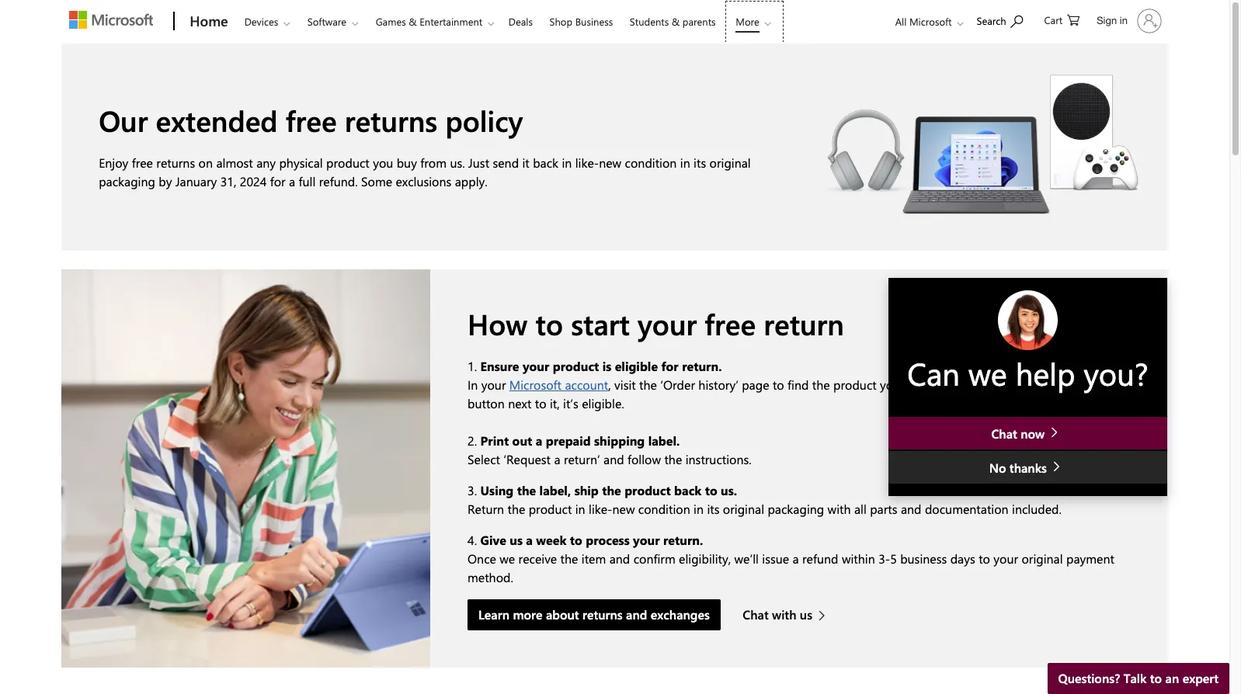 Task type: vqa. For each thing, say whether or not it's contained in the screenshot.
bottom creative
no



Task type: describe. For each thing, give the bounding box(es) containing it.
prepaid
[[546, 432, 591, 449]]

visit
[[614, 376, 636, 393]]

chat with us
[[743, 606, 813, 623]]

return. inside 1. ensure your product is eligible for return. in your microsoft account
[[682, 358, 722, 374]]

new inside enjoy free returns on almost any physical product you buy from us. just send it back in like-new condition in its original packaging by january 31, 2024 for a full refund. some exclusions apply.
[[599, 154, 622, 171]]

payment
[[1066, 550, 1115, 567]]

the down using
[[508, 501, 525, 517]]

to left top
[[1179, 636, 1190, 652]]

it's
[[563, 395, 579, 411]]

your up 'eligible'
[[638, 305, 697, 343]]

back inside enjoy free returns on almost any physical product you buy from us. just send it back in like-new condition in its original packaging by january 31, 2024 for a full refund. some exclusions apply.
[[533, 154, 558, 171]]

0 vertical spatial we
[[968, 352, 1007, 393]]

chat now button
[[889, 417, 1167, 450]]

questions?
[[1058, 670, 1120, 687]]

returns inside enjoy free returns on almost any physical product you buy from us. just send it back in like-new condition in its original packaging by january 31, 2024 for a full refund. some exclusions apply.
[[156, 154, 195, 171]]

learn more about returns and exchanges
[[478, 606, 710, 623]]

select
[[468, 451, 500, 467]]

sign in link
[[1088, 2, 1168, 40]]

an
[[1166, 670, 1179, 687]]

label.
[[648, 432, 680, 449]]

included.
[[1012, 501, 1062, 517]]

confirm
[[634, 550, 676, 567]]

it,
[[550, 395, 560, 411]]

microsoft image
[[69, 11, 153, 29]]

product inside enjoy free returns on almost any physical product you buy from us. just send it back in like-new condition in its original packaging by january 31, 2024 for a full refund. some exclusions apply.
[[326, 154, 370, 171]]

history'
[[699, 376, 739, 393]]

more
[[736, 15, 759, 28]]

chat with us link
[[743, 599, 833, 630]]

sign in
[[1097, 15, 1128, 26]]

product inside 1. ensure your product is eligible for return. in your microsoft account
[[553, 358, 599, 374]]

returns for learn more about returns and exchanges
[[583, 606, 623, 623]]

more
[[513, 606, 543, 623]]

devices button
[[234, 1, 302, 42]]

exchanges
[[651, 606, 710, 623]]

full
[[299, 173, 316, 189]]

is
[[603, 358, 612, 374]]

with inside 3. using the label, ship the product back to us. return the product in like-new condition in its original packaging with all parts and documentation included.
[[828, 501, 851, 517]]

a inside enjoy free returns on almost any physical product you buy from us. just send it back in like-new condition in its original packaging by january 31, 2024 for a full refund. some exclusions apply.
[[289, 173, 295, 189]]

help
[[1016, 352, 1075, 393]]

games
[[376, 15, 406, 28]]

questions? talk to an expert button
[[1047, 663, 1230, 694]]

original inside enjoy free returns on almost any physical product you buy from us. just send it back in like-new condition in its original packaging by january 31, 2024 for a full refund. some exclusions apply.
[[710, 154, 751, 171]]

top
[[1194, 636, 1213, 652]]

us. inside enjoy free returns on almost any physical product you buy from us. just send it back in like-new condition in its original packaging by january 31, 2024 for a full refund. some exclusions apply.
[[450, 154, 465, 171]]

for inside enjoy free returns on almost any physical product you buy from us. just send it back in like-new condition in its original packaging by january 31, 2024 for a full refund. some exclusions apply.
[[270, 173, 286, 189]]

and inside 3. using the label, ship the product back to us. return the product in like-new condition in its original packaging with all parts and documentation included.
[[901, 501, 922, 517]]

eligible.
[[582, 395, 624, 411]]

packaging inside enjoy free returns on almost any physical product you buy from us. just send it back in like-new condition in its original packaging by january 31, 2024 for a full refund. some exclusions apply.
[[99, 173, 155, 189]]

product inside , visit the 'order history' page to find the product you purchased. if there's a 'request a return' button next to it, it's eligible.
[[833, 376, 877, 393]]

back
[[1149, 636, 1175, 652]]

the inside 4. give us a week to process your return. once we receive the item and confirm eligibility, we'll issue a refund within 3-5 business days to your original payment method.
[[560, 550, 578, 567]]

issue
[[762, 550, 789, 567]]

and inside '2. print out a prepaid shipping label. select 'request a return' and follow the instructions.'
[[603, 451, 624, 467]]

your right days
[[994, 550, 1018, 567]]

we inside 4. give us a week to process your return. once we receive the item and confirm eligibility, we'll issue a refund within 3-5 business days to your original payment method.
[[500, 550, 515, 567]]

button
[[468, 395, 505, 411]]

our
[[99, 101, 148, 139]]

the down 'eligible'
[[639, 376, 657, 393]]

can
[[907, 352, 960, 393]]

physical
[[279, 154, 323, 171]]

all microsoft
[[895, 15, 952, 28]]

microsoft inside 1. ensure your product is eligible for return. in your microsoft account
[[509, 376, 562, 393]]

students & parents
[[630, 15, 716, 28]]

3-
[[879, 550, 890, 567]]

enjoy
[[99, 154, 128, 171]]

within
[[842, 550, 875, 567]]

students & parents link
[[623, 1, 723, 38]]

games & entertainment button
[[366, 1, 507, 42]]

no
[[989, 460, 1006, 476]]

devices
[[244, 15, 278, 28]]

follow
[[628, 451, 661, 467]]

us for give
[[510, 532, 523, 548]]

with inside chat with us link
[[772, 606, 796, 623]]

to inside 3. using the label, ship the product back to us. return the product in like-new condition in its original packaging with all parts and documentation included.
[[705, 482, 717, 498]]

can we help you?
[[907, 352, 1149, 393]]

it
[[522, 154, 530, 171]]

instructions.
[[686, 451, 752, 467]]

give
[[480, 532, 506, 548]]

return
[[764, 305, 844, 343]]

packaging inside 3. using the label, ship the product back to us. return the product in like-new condition in its original packaging with all parts and documentation included.
[[768, 501, 824, 517]]

days
[[950, 550, 975, 567]]

to right week
[[570, 532, 582, 548]]

your up confirm
[[633, 532, 660, 548]]

we'll
[[734, 550, 759, 567]]

to left the it,
[[535, 395, 546, 411]]

a up the receive at the bottom left
[[526, 532, 533, 548]]

original inside 4. give us a week to process your return. once we receive the item and confirm eligibility, we'll issue a refund within 3-5 business days to your original payment method.
[[1022, 550, 1063, 567]]

all
[[895, 15, 907, 28]]

a variety of surface devices. image
[[799, 43, 1168, 251]]

shop
[[550, 15, 573, 28]]

free inside enjoy free returns on almost any physical product you buy from us. just send it back in like-new condition in its original packaging by january 31, 2024 for a full refund. some exclusions apply.
[[132, 154, 153, 171]]

to inside dropdown button
[[1150, 670, 1162, 687]]

us for with
[[800, 606, 813, 623]]

you inside , visit the 'order history' page to find the product you purchased. if there's a 'request a return' button next to it, it's eligible.
[[880, 376, 900, 393]]

documentation
[[925, 501, 1009, 517]]

to left find
[[773, 376, 784, 393]]

cart link
[[1044, 1, 1080, 38]]

chat for chat now
[[991, 426, 1017, 442]]

deals link
[[502, 1, 540, 38]]

process
[[586, 532, 630, 548]]

our extended free returns policy
[[99, 101, 523, 139]]

by
[[159, 173, 172, 189]]

how to start your free return
[[468, 305, 844, 343]]

a right help
[[1078, 376, 1084, 393]]

sign
[[1097, 15, 1117, 26]]

on
[[199, 154, 213, 171]]

condition inside 3. using the label, ship the product back to us. return the product in like-new condition in its original packaging with all parts and documentation included.
[[638, 501, 690, 517]]

using
[[480, 482, 514, 498]]

learn more about returns and exchanges link
[[468, 599, 721, 630]]

the inside '2. print out a prepaid shipping label. select 'request a return' and follow the instructions.'
[[664, 451, 682, 467]]



Task type: locate. For each thing, give the bounding box(es) containing it.
like- inside enjoy free returns on almost any physical product you buy from us. just send it back in like-new condition in its original packaging by january 31, 2024 for a full refund. some exclusions apply.
[[575, 154, 599, 171]]

now
[[1021, 426, 1045, 442]]

policy
[[445, 101, 523, 139]]

1 vertical spatial back
[[674, 482, 702, 498]]

& for students
[[672, 15, 680, 28]]

0 horizontal spatial &
[[409, 15, 417, 28]]

1 horizontal spatial us
[[800, 606, 813, 623]]

0 vertical spatial with
[[828, 501, 851, 517]]

1 vertical spatial its
[[707, 501, 720, 517]]

to down instructions.
[[705, 482, 717, 498]]

to left an
[[1150, 670, 1162, 687]]

returns for our extended free returns policy
[[345, 101, 438, 139]]

new
[[599, 154, 622, 171], [612, 501, 635, 517]]

'request inside '2. print out a prepaid shipping label. select 'request a return' and follow the instructions.'
[[504, 451, 551, 467]]

0 vertical spatial microsoft
[[909, 15, 952, 28]]

and inside 4. give us a week to process your return. once we receive the item and confirm eligibility, we'll issue a refund within 3-5 business days to your original payment method.
[[609, 550, 630, 567]]

2 & from the left
[[672, 15, 680, 28]]

you left purchased.
[[880, 376, 900, 393]]

your down ensure
[[481, 376, 506, 393]]

eligibility,
[[679, 550, 731, 567]]

0 horizontal spatial with
[[772, 606, 796, 623]]

parts
[[870, 501, 897, 517]]

the left item
[[560, 550, 578, 567]]

1 horizontal spatial you
[[880, 376, 900, 393]]

back right it
[[533, 154, 558, 171]]

1 vertical spatial us
[[800, 606, 813, 623]]

0 vertical spatial return.
[[682, 358, 722, 374]]

print
[[480, 432, 509, 449]]

all
[[854, 501, 867, 517]]

1 horizontal spatial we
[[968, 352, 1007, 393]]

the left label,
[[517, 482, 536, 498]]

1 horizontal spatial back
[[674, 482, 702, 498]]

eligible
[[615, 358, 658, 374]]

'request down out
[[504, 451, 551, 467]]

you
[[373, 154, 393, 171], [880, 376, 900, 393]]

week
[[536, 532, 567, 548]]

0 vertical spatial like-
[[575, 154, 599, 171]]

enjoy free returns on almost any physical product you buy from us. just send it back in like-new condition in its original packaging by january 31, 2024 for a full refund. some exclusions apply.
[[99, 154, 751, 189]]

us.
[[450, 154, 465, 171], [721, 482, 737, 498]]

back to top
[[1149, 636, 1213, 652]]

0 horizontal spatial return'
[[564, 451, 600, 467]]

january
[[175, 173, 217, 189]]

and down "shipping"
[[603, 451, 624, 467]]

home
[[190, 12, 228, 30]]

1 horizontal spatial its
[[707, 501, 720, 517]]

0 vertical spatial us.
[[450, 154, 465, 171]]

shipping
[[594, 432, 645, 449]]

in
[[468, 376, 478, 393]]

us
[[510, 532, 523, 548], [800, 606, 813, 623]]

learn
[[478, 606, 510, 623]]

1 & from the left
[[409, 15, 417, 28]]

chat for chat with us
[[743, 606, 769, 623]]

you?
[[1084, 352, 1149, 393]]

with
[[828, 501, 851, 517], [772, 606, 796, 623]]

returns
[[345, 101, 438, 139], [156, 154, 195, 171], [583, 606, 623, 623]]

0 vertical spatial original
[[710, 154, 751, 171]]

2 vertical spatial original
[[1022, 550, 1063, 567]]

us right give
[[510, 532, 523, 548]]

search button
[[970, 2, 1030, 37]]

next
[[508, 395, 532, 411]]

product up account
[[553, 358, 599, 374]]

chat left now
[[991, 426, 1017, 442]]

'order
[[660, 376, 695, 393]]

0 horizontal spatial for
[[270, 173, 286, 189]]

and right parts at the bottom right of the page
[[901, 501, 922, 517]]

no thanks button
[[889, 451, 1167, 484]]

0 vertical spatial returns
[[345, 101, 438, 139]]

for down any
[[270, 173, 286, 189]]

deals
[[509, 15, 533, 28]]

a down the prepaid
[[554, 451, 560, 467]]

0 vertical spatial for
[[270, 173, 286, 189]]

games & entertainment
[[376, 15, 483, 28]]

1 vertical spatial free
[[132, 154, 153, 171]]

us. down instructions.
[[721, 482, 737, 498]]

returns right about
[[583, 606, 623, 623]]

4.
[[468, 532, 477, 548]]

1. ensure your product is eligible for return. in your microsoft account
[[468, 358, 722, 393]]

product right find
[[833, 376, 877, 393]]

1.
[[468, 358, 477, 374]]

purchased.
[[904, 376, 963, 393]]

us. left just
[[450, 154, 465, 171]]

return' inside , visit the 'order history' page to find the product you purchased. if there's a 'request a return' button next to it, it's eligible.
[[1087, 376, 1124, 393]]

1 horizontal spatial packaging
[[768, 501, 824, 517]]

1 vertical spatial returns
[[156, 154, 195, 171]]

its inside enjoy free returns on almost any physical product you buy from us. just send it back in like-new condition in its original packaging by january 31, 2024 for a full refund. some exclusions apply.
[[694, 154, 706, 171]]

1 horizontal spatial return'
[[1087, 376, 1124, 393]]

0 horizontal spatial microsoft
[[509, 376, 562, 393]]

back inside 3. using the label, ship the product back to us. return the product in like-new condition in its original packaging with all parts and documentation included.
[[674, 482, 702, 498]]

1 vertical spatial microsoft
[[509, 376, 562, 393]]

in
[[1120, 15, 1128, 26], [562, 154, 572, 171], [680, 154, 690, 171], [575, 501, 585, 517], [694, 501, 704, 517]]

a right there's
[[1017, 376, 1024, 393]]

1 horizontal spatial for
[[661, 358, 679, 374]]

software button
[[297, 1, 371, 42]]

1 vertical spatial return.
[[663, 532, 703, 548]]

like- right it
[[575, 154, 599, 171]]

0 horizontal spatial 'request
[[504, 451, 551, 467]]

method.
[[468, 569, 513, 585]]

0 horizontal spatial its
[[694, 154, 706, 171]]

1 vertical spatial like-
[[589, 501, 612, 517]]

1 horizontal spatial chat
[[991, 426, 1017, 442]]

0 horizontal spatial us.
[[450, 154, 465, 171]]

& left parents
[[672, 15, 680, 28]]

chat down we'll
[[743, 606, 769, 623]]

0 vertical spatial you
[[373, 154, 393, 171]]

we down give
[[500, 550, 515, 567]]

a left the full
[[289, 173, 295, 189]]

account
[[565, 376, 608, 393]]

1 horizontal spatial &
[[672, 15, 680, 28]]

0 horizontal spatial we
[[500, 550, 515, 567]]

out
[[512, 432, 532, 449]]

0 vertical spatial its
[[694, 154, 706, 171]]

and down process
[[609, 550, 630, 567]]

extended
[[156, 101, 278, 139]]

1 vertical spatial return'
[[564, 451, 600, 467]]

with down 4. give us a week to process your return. once we receive the item and confirm eligibility, we'll issue a refund within 3-5 business days to your original payment method.
[[772, 606, 796, 623]]

ensure
[[480, 358, 519, 374]]

for inside 1. ensure your product is eligible for return. in your microsoft account
[[661, 358, 679, 374]]

microsoft account link
[[509, 376, 608, 393]]

1 horizontal spatial 'request
[[1027, 376, 1074, 393]]

1 vertical spatial 'request
[[504, 451, 551, 467]]

return
[[468, 501, 504, 517]]

almost
[[216, 154, 253, 171]]

1 horizontal spatial us.
[[721, 482, 737, 498]]

your up microsoft account link
[[523, 358, 549, 374]]

3.
[[468, 482, 477, 498]]

to
[[536, 305, 563, 343], [773, 376, 784, 393], [535, 395, 546, 411], [705, 482, 717, 498], [570, 532, 582, 548], [979, 550, 990, 567], [1179, 636, 1190, 652], [1150, 670, 1162, 687]]

1 vertical spatial with
[[772, 606, 796, 623]]

return. inside 4. give us a week to process your return. once we receive the item and confirm eligibility, we'll issue a refund within 3-5 business days to your original payment method.
[[663, 532, 703, 548]]

thanks
[[1010, 460, 1047, 476]]

0 horizontal spatial returns
[[156, 154, 195, 171]]

2 vertical spatial returns
[[583, 606, 623, 623]]

us inside 4. give us a week to process your return. once we receive the item and confirm eligibility, we'll issue a refund within 3-5 business days to your original payment method.
[[510, 532, 523, 548]]

start
[[571, 305, 630, 343]]

there's
[[977, 376, 1014, 393]]

0 vertical spatial chat
[[991, 426, 1017, 442]]

0 vertical spatial free
[[286, 101, 337, 139]]

1 horizontal spatial free
[[286, 101, 337, 139]]

'request
[[1027, 376, 1074, 393], [504, 451, 551, 467]]

1 vertical spatial for
[[661, 358, 679, 374]]

find
[[788, 376, 809, 393]]

5
[[890, 550, 897, 567]]

original inside 3. using the label, ship the product back to us. return the product in like-new condition in its original packaging with all parts and documentation included.
[[723, 501, 764, 517]]

0 vertical spatial 'request
[[1027, 376, 1074, 393]]

if
[[967, 376, 974, 393]]

0 horizontal spatial you
[[373, 154, 393, 171]]

to right days
[[979, 550, 990, 567]]

,
[[608, 376, 611, 393]]

entertainment
[[420, 15, 483, 28]]

business
[[575, 15, 613, 28]]

some
[[361, 173, 392, 189]]

for
[[270, 173, 286, 189], [661, 358, 679, 374]]

back down instructions.
[[674, 482, 702, 498]]

return' inside '2. print out a prepaid shipping label. select 'request a return' and follow the instructions.'
[[564, 451, 600, 467]]

chat now
[[991, 426, 1048, 442]]

product down the follow
[[625, 482, 671, 498]]

condition inside enjoy free returns on almost any physical product you buy from us. just send it back in like-new condition in its original packaging by january 31, 2024 for a full refund. some exclusions apply.
[[625, 154, 677, 171]]

buy
[[397, 154, 417, 171]]

your
[[638, 305, 697, 343], [523, 358, 549, 374], [481, 376, 506, 393], [633, 532, 660, 548], [994, 550, 1018, 567]]

free up physical
[[286, 101, 337, 139]]

its inside 3. using the label, ship the product back to us. return the product in like-new condition in its original packaging with all parts and documentation included.
[[707, 501, 720, 517]]

1 vertical spatial chat
[[743, 606, 769, 623]]

return. up eligibility,
[[663, 532, 703, 548]]

& right games
[[409, 15, 417, 28]]

free up history'
[[705, 305, 756, 343]]

2 horizontal spatial returns
[[583, 606, 623, 623]]

return. up history'
[[682, 358, 722, 374]]

packaging up 4. give us a week to process your return. once we receive the item and confirm eligibility, we'll issue a refund within 3-5 business days to your original payment method.
[[768, 501, 824, 517]]

to left start
[[536, 305, 563, 343]]

more button
[[726, 1, 784, 42]]

2024
[[240, 173, 267, 189]]

the right the ship
[[602, 482, 621, 498]]

'request up now
[[1027, 376, 1074, 393]]

a right issue
[[793, 550, 799, 567]]

person smiling while using a surface device. image
[[61, 270, 430, 668]]

microsoft up next on the left bottom
[[509, 376, 562, 393]]

questions? talk to an expert
[[1058, 670, 1219, 687]]

us. inside 3. using the label, ship the product back to us. return the product in like-new condition in its original packaging with all parts and documentation included.
[[721, 482, 737, 498]]

label,
[[540, 482, 571, 498]]

us down refund
[[800, 606, 813, 623]]

like- inside 3. using the label, ship the product back to us. return the product in like-new condition in its original packaging with all parts and documentation included.
[[589, 501, 612, 517]]

&
[[409, 15, 417, 28], [672, 15, 680, 28]]

with left all
[[828, 501, 851, 517]]

1 vertical spatial condition
[[638, 501, 690, 517]]

for up 'order
[[661, 358, 679, 374]]

0 vertical spatial packaging
[[99, 173, 155, 189]]

you inside enjoy free returns on almost any physical product you buy from us. just send it back in like-new condition in its original packaging by january 31, 2024 for a full refund. some exclusions apply.
[[373, 154, 393, 171]]

the down label.
[[664, 451, 682, 467]]

0 horizontal spatial free
[[132, 154, 153, 171]]

shop business link
[[543, 1, 620, 38]]

1 horizontal spatial microsoft
[[909, 15, 952, 28]]

& for games
[[409, 15, 417, 28]]

1 vertical spatial us.
[[721, 482, 737, 498]]

Search search field
[[969, 2, 1039, 37]]

1 vertical spatial packaging
[[768, 501, 824, 517]]

you up some
[[373, 154, 393, 171]]

how
[[468, 305, 528, 343]]

return' right help
[[1087, 376, 1124, 393]]

0 horizontal spatial us
[[510, 532, 523, 548]]

1 vertical spatial original
[[723, 501, 764, 517]]

we right the can
[[968, 352, 1007, 393]]

apply.
[[455, 173, 488, 189]]

0 vertical spatial us
[[510, 532, 523, 548]]

returns up the buy
[[345, 101, 438, 139]]

0 horizontal spatial packaging
[[99, 173, 155, 189]]

microsoft inside dropdown button
[[909, 15, 952, 28]]

a right out
[[536, 432, 542, 449]]

from
[[420, 154, 447, 171]]

31,
[[220, 173, 236, 189]]

1 vertical spatial we
[[500, 550, 515, 567]]

2 horizontal spatial free
[[705, 305, 756, 343]]

0 vertical spatial back
[[533, 154, 558, 171]]

about
[[546, 606, 579, 623]]

business
[[900, 550, 947, 567]]

4. give us a week to process your return. once we receive the item and confirm eligibility, we'll issue a refund within 3-5 business days to your original payment method.
[[468, 532, 1115, 585]]

0 vertical spatial return'
[[1087, 376, 1124, 393]]

condition
[[625, 154, 677, 171], [638, 501, 690, 517]]

2. print out a prepaid shipping label. select 'request a return' and follow the instructions.
[[468, 432, 752, 467]]

& inside dropdown button
[[409, 15, 417, 28]]

all microsoft button
[[883, 1, 968, 42]]

1 vertical spatial new
[[612, 501, 635, 517]]

0 horizontal spatial back
[[533, 154, 558, 171]]

1 horizontal spatial with
[[828, 501, 851, 517]]

3. using the label, ship the product back to us. return the product in like-new condition in its original packaging with all parts and documentation included.
[[468, 482, 1065, 517]]

0 vertical spatial condition
[[625, 154, 677, 171]]

1 horizontal spatial returns
[[345, 101, 438, 139]]

return' down the prepaid
[[564, 451, 600, 467]]

0 vertical spatial new
[[599, 154, 622, 171]]

chat inside button
[[991, 426, 1017, 442]]

the right find
[[812, 376, 830, 393]]

2 vertical spatial free
[[705, 305, 756, 343]]

page
[[742, 376, 769, 393]]

free right enjoy
[[132, 154, 153, 171]]

'request inside , visit the 'order history' page to find the product you purchased. if there's a 'request a return' button next to it, it's eligible.
[[1027, 376, 1074, 393]]

returns up by
[[156, 154, 195, 171]]

packaging down enjoy
[[99, 173, 155, 189]]

1 vertical spatial you
[[880, 376, 900, 393]]

0 horizontal spatial chat
[[743, 606, 769, 623]]

new inside 3. using the label, ship the product back to us. return the product in like-new condition in its original packaging with all parts and documentation included.
[[612, 501, 635, 517]]

and left exchanges
[[626, 606, 647, 623]]

we
[[968, 352, 1007, 393], [500, 550, 515, 567]]

students
[[630, 15, 669, 28]]

product down label,
[[529, 501, 572, 517]]

product up refund.
[[326, 154, 370, 171]]

like- down the ship
[[589, 501, 612, 517]]

talk
[[1124, 670, 1147, 687]]

microsoft right 'all'
[[909, 15, 952, 28]]



